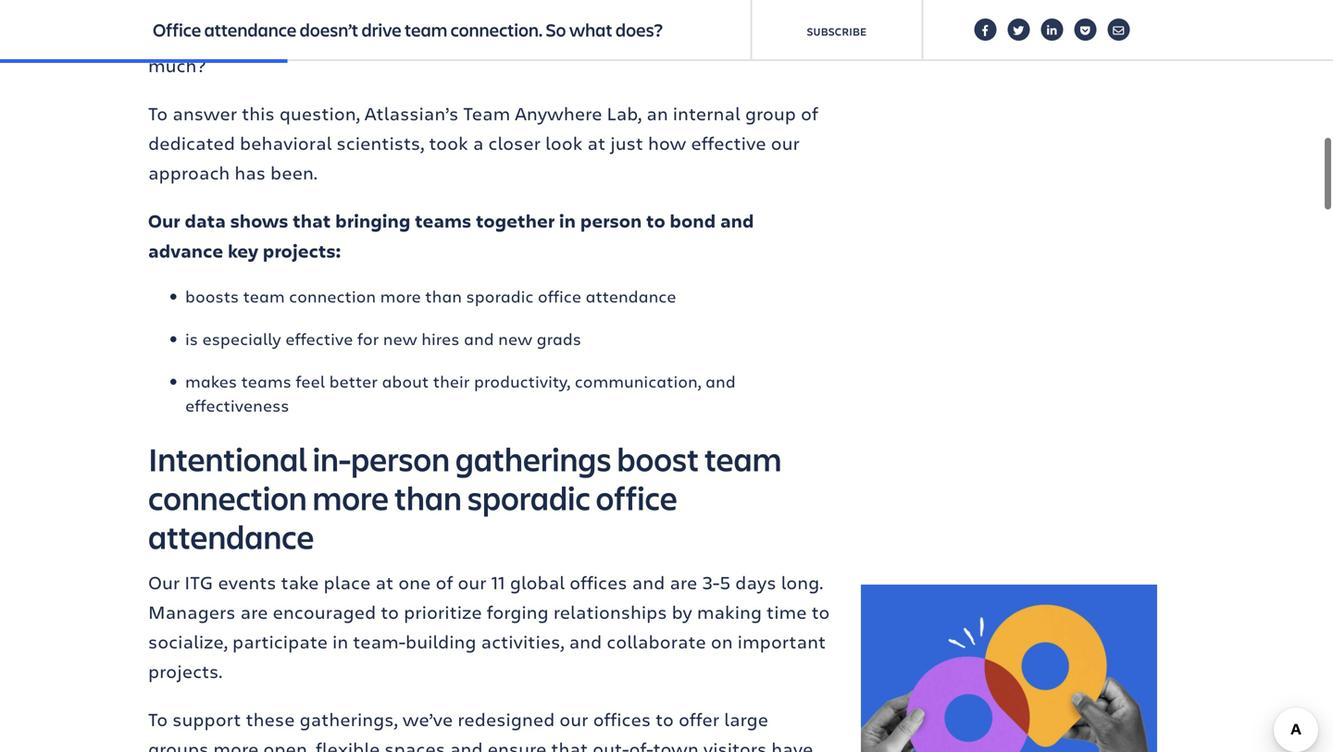 Task type: locate. For each thing, give the bounding box(es) containing it.
our left itg
[[148, 570, 180, 595]]

1 horizontal spatial by
[[753, 23, 773, 48]]

are
[[670, 570, 697, 595], [240, 600, 268, 625]]

to inside the to support these gatherings, we've redesigned our offices to offer large groups more open, flexible spaces and ensure that out-of-town visitors hav
[[148, 707, 168, 732]]

boost
[[555, 23, 605, 48], [617, 437, 699, 481]]

more inside intentional in-person gatherings boost team connection more than sporadic office attendance
[[312, 476, 389, 520]]

our inside our itg events take place at one of our 11 global offices and are 3-5 days long. managers are encouraged to prioritize forging relationships by making time to socialize, participate in team-building activities, and collaborate on important projects.
[[458, 570, 487, 595]]

more down support on the bottom
[[213, 737, 259, 753]]

offices
[[569, 570, 627, 595], [593, 707, 651, 732]]

0 horizontal spatial by
[[672, 600, 692, 625]]

feel
[[296, 370, 325, 393]]

0 horizontal spatial person
[[351, 437, 450, 481]]

by inside but do these types of intentional events really boost connection, and by how much?
[[753, 23, 773, 48]]

0 vertical spatial team
[[405, 17, 447, 42]]

1 vertical spatial that
[[551, 737, 588, 753]]

1 vertical spatial person
[[351, 437, 450, 481]]

data
[[185, 208, 226, 233]]

to answer this question, atlassian's team anywhere lab, an internal group of dedicated behavioral scientists, took a closer look at just how effective our approach has been.
[[148, 101, 818, 185]]

attendance up itg
[[148, 515, 314, 559]]

1 vertical spatial connection
[[148, 476, 307, 520]]

attendance
[[204, 17, 297, 42], [586, 285, 676, 307], [148, 515, 314, 559]]

1 horizontal spatial in
[[559, 208, 576, 233]]

1 vertical spatial teams
[[241, 370, 291, 393]]

0 horizontal spatial new
[[383, 328, 417, 350]]

new
[[383, 328, 417, 350], [498, 328, 532, 350]]

0 vertical spatial person
[[580, 208, 642, 233]]

behavioral
[[240, 130, 332, 155]]

to left bond
[[646, 208, 665, 233]]

sporadic
[[466, 285, 534, 307], [467, 476, 590, 520]]

and down relationships
[[569, 629, 602, 654]]

0 vertical spatial teams
[[415, 208, 471, 233]]

in inside our data shows that bringing teams together in person to bond and advance key projects:
[[559, 208, 576, 233]]

0 horizontal spatial boost
[[555, 23, 605, 48]]

1 horizontal spatial are
[[670, 570, 697, 595]]

global
[[510, 570, 565, 595]]

1 horizontal spatial that
[[551, 737, 588, 753]]

to up town
[[656, 707, 674, 732]]

1 vertical spatial these
[[246, 707, 295, 732]]

0 vertical spatial that
[[293, 208, 331, 233]]

1 horizontal spatial effective
[[691, 130, 766, 155]]

2 horizontal spatial team
[[705, 437, 782, 481]]

1 vertical spatial of
[[801, 101, 818, 126]]

our inside our itg events take place at one of our 11 global offices and are 3-5 days long. managers are encouraged to prioritize forging relationships by making time to socialize, participate in team-building activities, and collaborate on important projects.
[[148, 570, 180, 595]]

offices up relationships
[[569, 570, 627, 595]]

that left out-
[[551, 737, 588, 753]]

1 vertical spatial how
[[648, 130, 686, 155]]

in inside our itg events take place at one of our 11 global offices and are 3-5 days long. managers are encouraged to prioritize forging relationships by making time to socialize, participate in team-building activities, and collaborate on important projects.
[[332, 629, 348, 654]]

1 horizontal spatial new
[[498, 328, 532, 350]]

events right itg
[[218, 570, 276, 595]]

makes
[[185, 370, 237, 393]]

intentional
[[339, 23, 434, 48]]

in down encouraged
[[332, 629, 348, 654]]

forging
[[487, 600, 549, 625]]

flexible
[[316, 737, 380, 753]]

large
[[724, 707, 768, 732]]

these up the "open,"
[[246, 707, 295, 732]]

0 horizontal spatial at
[[375, 570, 394, 595]]

0 horizontal spatial of
[[317, 23, 334, 48]]

long.
[[781, 570, 823, 595]]

than inside intentional in-person gatherings boost team connection more than sporadic office attendance
[[394, 476, 462, 520]]

our up advance
[[148, 208, 180, 233]]

took
[[429, 130, 468, 155]]

and right "communication,"
[[705, 370, 736, 393]]

than up hires
[[425, 285, 462, 307]]

0 vertical spatial in
[[559, 208, 576, 233]]

offices up out-
[[593, 707, 651, 732]]

0 vertical spatial these
[[210, 23, 259, 48]]

groups
[[148, 737, 209, 753]]

1 to from the top
[[148, 101, 168, 126]]

0 horizontal spatial team
[[243, 285, 285, 307]]

our inside our data shows that bringing teams together in person to bond and advance key projects:
[[148, 208, 180, 233]]

0 horizontal spatial how
[[648, 130, 686, 155]]

building
[[406, 629, 476, 654]]

of right group
[[801, 101, 818, 126]]

1 vertical spatial boost
[[617, 437, 699, 481]]

this
[[242, 101, 275, 126]]

1 horizontal spatial events
[[439, 23, 497, 48]]

0 vertical spatial boost
[[555, 23, 605, 48]]

communication,
[[575, 370, 701, 393]]

1 vertical spatial our
[[458, 570, 487, 595]]

to
[[646, 208, 665, 233], [381, 600, 399, 625], [812, 600, 830, 625], [656, 707, 674, 732]]

1 horizontal spatial boost
[[617, 437, 699, 481]]

grads
[[537, 328, 581, 350]]

teams right the bringing
[[415, 208, 471, 233]]

our left 11
[[458, 570, 487, 595]]

and down we've
[[450, 737, 483, 753]]

relationships
[[553, 600, 667, 625]]

1 vertical spatial in
[[332, 629, 348, 654]]

0 horizontal spatial are
[[240, 600, 268, 625]]

spaces
[[385, 737, 445, 753]]

person down just
[[580, 208, 642, 233]]

of right types
[[317, 23, 334, 48]]

0 horizontal spatial office
[[538, 285, 581, 307]]

teams up effectiveness
[[241, 370, 291, 393]]

to up 'dedicated' on the left of page
[[148, 101, 168, 126]]

1 vertical spatial than
[[394, 476, 462, 520]]

1 vertical spatial effective
[[285, 328, 353, 350]]

1 vertical spatial by
[[672, 600, 692, 625]]

boost down "communication,"
[[617, 437, 699, 481]]

2 our from the top
[[148, 570, 180, 595]]

2 vertical spatial attendance
[[148, 515, 314, 559]]

3-
[[702, 570, 720, 595]]

1 vertical spatial offices
[[593, 707, 651, 732]]

activities,
[[481, 629, 564, 654]]

1 vertical spatial more
[[312, 476, 389, 520]]

events left really
[[439, 23, 497, 48]]

what
[[569, 17, 613, 42]]

1 vertical spatial sporadic
[[467, 476, 590, 520]]

effective up "feel"
[[285, 328, 353, 350]]

1 our from the top
[[148, 208, 180, 233]]

sporadic up global
[[467, 476, 590, 520]]

0 horizontal spatial effective
[[285, 328, 353, 350]]

0 vertical spatial effective
[[691, 130, 766, 155]]

but do these types of intentional events really boost connection, and by how much?
[[148, 23, 816, 77]]

teams inside makes teams feel better about their productivity, communication, and effectiveness
[[241, 370, 291, 393]]

our down group
[[771, 130, 800, 155]]

approach
[[148, 160, 230, 185]]

connection inside intentional in-person gatherings boost team connection more than sporadic office attendance
[[148, 476, 307, 520]]

1 horizontal spatial our
[[559, 707, 588, 732]]

person inside intentional in-person gatherings boost team connection more than sporadic office attendance
[[351, 437, 450, 481]]

advance
[[148, 239, 223, 264]]

2 vertical spatial team
[[705, 437, 782, 481]]

to inside to answer this question, atlassian's team anywhere lab, an internal group of dedicated behavioral scientists, took a closer look at just how effective our approach has been.
[[148, 101, 168, 126]]

0 horizontal spatial our
[[458, 570, 487, 595]]

important
[[738, 629, 826, 654]]

new up productivity, at the left of page
[[498, 328, 532, 350]]

1 new from the left
[[383, 328, 417, 350]]

been.
[[270, 160, 317, 185]]

0 vertical spatial of
[[317, 23, 334, 48]]

these for much?
[[210, 23, 259, 48]]

and
[[715, 23, 748, 48], [720, 208, 754, 233], [464, 328, 494, 350], [705, 370, 736, 393], [632, 570, 665, 595], [569, 629, 602, 654], [450, 737, 483, 753]]

these
[[210, 23, 259, 48], [246, 707, 295, 732]]

0 horizontal spatial in
[[332, 629, 348, 654]]

subscribe link
[[807, 24, 867, 39]]

1 vertical spatial team
[[243, 285, 285, 307]]

lessons learned: 1,000 days of distributed at atlassian image
[[861, 585, 1157, 753]]

sporadic down together
[[466, 285, 534, 307]]

2 vertical spatial of
[[436, 570, 453, 595]]

1 vertical spatial at
[[375, 570, 394, 595]]

1 horizontal spatial how
[[778, 23, 816, 48]]

2 to from the top
[[148, 707, 168, 732]]

by up collaborate
[[672, 600, 692, 625]]

0 vertical spatial to
[[148, 101, 168, 126]]

events
[[439, 23, 497, 48], [218, 570, 276, 595]]

effective down internal
[[691, 130, 766, 155]]

by left subscribe link
[[753, 23, 773, 48]]

than up one
[[394, 476, 462, 520]]

our inside to answer this question, atlassian's team anywhere lab, an internal group of dedicated behavioral scientists, took a closer look at just how effective our approach has been.
[[771, 130, 800, 155]]

1 horizontal spatial teams
[[415, 208, 471, 233]]

ensure
[[488, 737, 547, 753]]

2 horizontal spatial our
[[771, 130, 800, 155]]

of up prioritize
[[436, 570, 453, 595]]

their
[[433, 370, 470, 393]]

1 horizontal spatial person
[[580, 208, 642, 233]]

1 vertical spatial our
[[148, 570, 180, 595]]

hires
[[422, 328, 460, 350]]

drive
[[361, 17, 402, 42]]

these inside the to support these gatherings, we've redesigned our offices to offer large groups more open, flexible spaces and ensure that out-of-town visitors hav
[[246, 707, 295, 732]]

anywhere
[[515, 101, 602, 126]]

0 vertical spatial our
[[148, 208, 180, 233]]

0 horizontal spatial that
[[293, 208, 331, 233]]

our right redesigned
[[559, 707, 588, 732]]

offices inside the to support these gatherings, we've redesigned our offices to offer large groups more open, flexible spaces and ensure that out-of-town visitors hav
[[593, 707, 651, 732]]

are left the 3- at bottom
[[670, 570, 697, 595]]

teams inside our data shows that bringing teams together in person to bond and advance key projects:
[[415, 208, 471, 233]]

office attendance doesn't drive team connection. so what does?
[[153, 17, 663, 42]]

boost right really
[[555, 23, 605, 48]]

group
[[745, 101, 796, 126]]

office
[[538, 285, 581, 307], [596, 476, 677, 520]]

of-
[[629, 737, 653, 753]]

and right "connection,"
[[715, 23, 748, 48]]

scientists,
[[337, 130, 424, 155]]

atlassian's
[[365, 101, 459, 126]]

new right for
[[383, 328, 417, 350]]

and inside our data shows that bringing teams together in person to bond and advance key projects:
[[720, 208, 754, 233]]

0 vertical spatial by
[[753, 23, 773, 48]]

in
[[559, 208, 576, 233], [332, 629, 348, 654]]

1 vertical spatial events
[[218, 570, 276, 595]]

effective inside to answer this question, atlassian's team anywhere lab, an internal group of dedicated behavioral scientists, took a closer look at just how effective our approach has been.
[[691, 130, 766, 155]]

11
[[491, 570, 505, 595]]

0 vertical spatial connection
[[289, 285, 376, 307]]

at left one
[[375, 570, 394, 595]]

1 vertical spatial to
[[148, 707, 168, 732]]

0 vertical spatial at
[[587, 130, 606, 155]]

2 vertical spatial our
[[559, 707, 588, 732]]

0 vertical spatial office
[[538, 285, 581, 307]]

how up group
[[778, 23, 816, 48]]

these inside but do these types of intentional events really boost connection, and by how much?
[[210, 23, 259, 48]]

how
[[778, 23, 816, 48], [648, 130, 686, 155]]

person down about
[[351, 437, 450, 481]]

connection down projects:
[[289, 285, 376, 307]]

0 vertical spatial than
[[425, 285, 462, 307]]

in right together
[[559, 208, 576, 233]]

2 horizontal spatial of
[[801, 101, 818, 126]]

that inside the to support these gatherings, we've redesigned our offices to offer large groups more open, flexible spaces and ensure that out-of-town visitors hav
[[551, 737, 588, 753]]

an
[[646, 101, 668, 126]]

1 horizontal spatial team
[[405, 17, 447, 42]]

our
[[771, 130, 800, 155], [458, 570, 487, 595], [559, 707, 588, 732]]

bringing
[[335, 208, 410, 233]]

at left just
[[587, 130, 606, 155]]

that up projects:
[[293, 208, 331, 233]]

teams
[[415, 208, 471, 233], [241, 370, 291, 393]]

0 vertical spatial how
[[778, 23, 816, 48]]

0 vertical spatial our
[[771, 130, 800, 155]]

these right do
[[210, 23, 259, 48]]

more up place
[[312, 476, 389, 520]]

connection up itg
[[148, 476, 307, 520]]

these for open,
[[246, 707, 295, 732]]

boosts team connection more than sporadic office attendance
[[185, 285, 676, 307]]

are up participate
[[240, 600, 268, 625]]

attendance right office
[[204, 17, 297, 42]]

attendance up "communication,"
[[586, 285, 676, 307]]

more up is especially effective for new hires and new grads
[[380, 285, 421, 307]]

how down an
[[648, 130, 686, 155]]

prioritize
[[404, 600, 482, 625]]

2 vertical spatial more
[[213, 737, 259, 753]]

0 vertical spatial offices
[[569, 570, 627, 595]]

boost inside but do these types of intentional events really boost connection, and by how much?
[[555, 23, 605, 48]]

to up groups
[[148, 707, 168, 732]]

our
[[148, 208, 180, 233], [148, 570, 180, 595]]

offices inside our itg events take place at one of our 11 global offices and are 3-5 days long. managers are encouraged to prioritize forging relationships by making time to socialize, participate in team-building activities, and collaborate on important projects.
[[569, 570, 627, 595]]

productivity,
[[474, 370, 570, 393]]

of
[[317, 23, 334, 48], [801, 101, 818, 126], [436, 570, 453, 595]]

1 horizontal spatial office
[[596, 476, 677, 520]]

1 horizontal spatial of
[[436, 570, 453, 595]]

how inside but do these types of intentional events really boost connection, and by how much?
[[778, 23, 816, 48]]

key
[[228, 239, 258, 264]]

dedicated
[[148, 130, 235, 155]]

0 horizontal spatial events
[[218, 570, 276, 595]]

1 vertical spatial office
[[596, 476, 677, 520]]

0 horizontal spatial teams
[[241, 370, 291, 393]]

1 horizontal spatial at
[[587, 130, 606, 155]]

team
[[463, 101, 510, 126]]

and right bond
[[720, 208, 754, 233]]

0 vertical spatial events
[[439, 23, 497, 48]]

but
[[148, 23, 179, 48]]



Task type: vqa. For each thing, say whether or not it's contained in the screenshot.
Frequently
no



Task type: describe. For each thing, give the bounding box(es) containing it.
of inside our itg events take place at one of our 11 global offices and are 3-5 days long. managers are encouraged to prioritize forging relationships by making time to socialize, participate in team-building activities, and collaborate on important projects.
[[436, 570, 453, 595]]

of inside but do these types of intentional events really boost connection, and by how much?
[[317, 23, 334, 48]]

team inside intentional in-person gatherings boost team connection more than sporadic office attendance
[[705, 437, 782, 481]]

office
[[153, 17, 201, 42]]

out-
[[593, 737, 629, 753]]

of inside to answer this question, atlassian's team anywhere lab, an internal group of dedicated behavioral scientists, took a closer look at just how effective our approach has been.
[[801, 101, 818, 126]]

projects:
[[263, 239, 341, 264]]

to right the time
[[812, 600, 830, 625]]

how inside to answer this question, atlassian's team anywhere lab, an internal group of dedicated behavioral scientists, took a closer look at just how effective our approach has been.
[[648, 130, 686, 155]]

one
[[398, 570, 431, 595]]

to inside the to support these gatherings, we've redesigned our offices to offer large groups more open, flexible spaces and ensure that out-of-town visitors hav
[[656, 707, 674, 732]]

and up relationships
[[632, 570, 665, 595]]

and inside makes teams feel better about their productivity, communication, and effectiveness
[[705, 370, 736, 393]]

question,
[[279, 101, 360, 126]]

making
[[697, 600, 762, 625]]

especially
[[202, 328, 281, 350]]

by inside our itg events take place at one of our 11 global offices and are 3-5 days long. managers are encouraged to prioritize forging relationships by making time to socialize, participate in team-building activities, and collaborate on important projects.
[[672, 600, 692, 625]]

to up team-
[[381, 600, 399, 625]]

managers
[[148, 600, 236, 625]]

boosts
[[185, 285, 239, 307]]

that inside our data shows that bringing teams together in person to bond and advance key projects:
[[293, 208, 331, 233]]

at inside to answer this question, atlassian's team anywhere lab, an internal group of dedicated behavioral scientists, took a closer look at just how effective our approach has been.
[[587, 130, 606, 155]]

to support these gatherings, we've redesigned our offices to offer large groups more open, flexible spaces and ensure that out-of-town visitors hav
[[148, 707, 825, 753]]

lab,
[[607, 101, 642, 126]]

our for our itg events take place at one of our 11 global offices and are 3-5 days long. managers are encouraged to prioritize forging relationships by making time to socialize, participate in team-building activities, and collaborate on important projects.
[[148, 570, 180, 595]]

town
[[653, 737, 699, 753]]

socialize,
[[148, 629, 228, 654]]

our for our data shows that bringing teams together in person to bond and advance key projects:
[[148, 208, 180, 233]]

answer
[[172, 101, 237, 126]]

closer
[[488, 130, 541, 155]]

so
[[546, 17, 566, 42]]

to for to support these gatherings, we've redesigned our offices to offer large groups more open, flexible spaces and ensure that out-of-town visitors hav
[[148, 707, 168, 732]]

on
[[711, 629, 733, 654]]

team-
[[353, 629, 406, 654]]

5
[[720, 570, 731, 595]]

makes teams feel better about their productivity, communication, and effectiveness
[[185, 370, 736, 417]]

and inside the to support these gatherings, we've redesigned our offices to offer large groups more open, flexible spaces and ensure that out-of-town visitors hav
[[450, 737, 483, 753]]

days
[[735, 570, 776, 595]]

just
[[610, 130, 643, 155]]

support
[[172, 707, 241, 732]]

subscribe
[[807, 24, 867, 39]]

much?
[[148, 52, 206, 77]]

person inside our data shows that bringing teams together in person to bond and advance key projects:
[[580, 208, 642, 233]]

does?
[[616, 17, 663, 42]]

our inside the to support these gatherings, we've redesigned our offices to offer large groups more open, flexible spaces and ensure that out-of-town visitors hav
[[559, 707, 588, 732]]

itg
[[184, 570, 213, 595]]

visitors
[[703, 737, 767, 753]]

0 vertical spatial attendance
[[204, 17, 297, 42]]

open,
[[263, 737, 311, 753]]

doesn't
[[300, 17, 358, 42]]

do
[[183, 23, 206, 48]]

bond
[[670, 208, 716, 233]]

events inside but do these types of intentional events really boost connection, and by how much?
[[439, 23, 497, 48]]

shows
[[230, 208, 288, 233]]

events inside our itg events take place at one of our 11 global offices and are 3-5 days long. managers are encouraged to prioritize forging relationships by making time to socialize, participate in team-building activities, and collaborate on important projects.
[[218, 570, 276, 595]]

at inside our itg events take place at one of our 11 global offices and are 3-5 days long. managers are encouraged to prioritize forging relationships by making time to socialize, participate in team-building activities, and collaborate on important projects.
[[375, 570, 394, 595]]

office inside intentional in-person gatherings boost team connection more than sporadic office attendance
[[596, 476, 677, 520]]

our data shows that bringing teams together in person to bond and advance key projects:
[[148, 208, 754, 264]]

sporadic inside intentional in-person gatherings boost team connection more than sporadic office attendance
[[467, 476, 590, 520]]

effectiveness
[[185, 395, 289, 417]]

place
[[324, 570, 371, 595]]

better
[[329, 370, 378, 393]]

connection,
[[610, 23, 710, 48]]

0 vertical spatial more
[[380, 285, 421, 307]]

connection.
[[450, 17, 543, 42]]

has
[[235, 160, 266, 185]]

and right hires
[[464, 328, 494, 350]]

gatherings,
[[300, 707, 398, 732]]

look
[[545, 130, 583, 155]]

attendance inside intentional in-person gatherings boost team connection more than sporadic office attendance
[[148, 515, 314, 559]]

types
[[264, 23, 312, 48]]

time
[[767, 600, 807, 625]]

we've
[[402, 707, 453, 732]]

participate
[[232, 629, 328, 654]]

and inside but do these types of intentional events really boost connection, and by how much?
[[715, 23, 748, 48]]

to inside our data shows that bringing teams together in person to bond and advance key projects:
[[646, 208, 665, 233]]

0 vertical spatial are
[[670, 570, 697, 595]]

projects.
[[148, 659, 222, 684]]

is
[[185, 328, 198, 350]]

redesigned
[[458, 707, 555, 732]]

really
[[502, 23, 550, 48]]

intentional
[[148, 437, 307, 481]]

offer
[[679, 707, 719, 732]]

2 new from the left
[[498, 328, 532, 350]]

collaborate
[[607, 629, 706, 654]]

a
[[473, 130, 484, 155]]

in-
[[313, 437, 351, 481]]

is especially effective for new hires and new grads
[[185, 328, 581, 350]]

more inside the to support these gatherings, we've redesigned our offices to offer large groups more open, flexible spaces and ensure that out-of-town visitors hav
[[213, 737, 259, 753]]

intentional in-person gatherings boost team connection more than sporadic office attendance
[[148, 437, 782, 559]]

about
[[382, 370, 429, 393]]

1 vertical spatial attendance
[[586, 285, 676, 307]]

gatherings
[[455, 437, 611, 481]]

take
[[281, 570, 319, 595]]

to for to answer this question, atlassian's team anywhere lab, an internal group of dedicated behavioral scientists, took a closer look at just how effective our approach has been.
[[148, 101, 168, 126]]

0 vertical spatial sporadic
[[466, 285, 534, 307]]

boost inside intentional in-person gatherings boost team connection more than sporadic office attendance
[[617, 437, 699, 481]]

together
[[476, 208, 555, 233]]

our itg events take place at one of our 11 global offices and are 3-5 days long. managers are encouraged to prioritize forging relationships by making time to socialize, participate in team-building activities, and collaborate on important projects.
[[148, 570, 830, 684]]

1 vertical spatial are
[[240, 600, 268, 625]]

internal
[[673, 101, 740, 126]]



